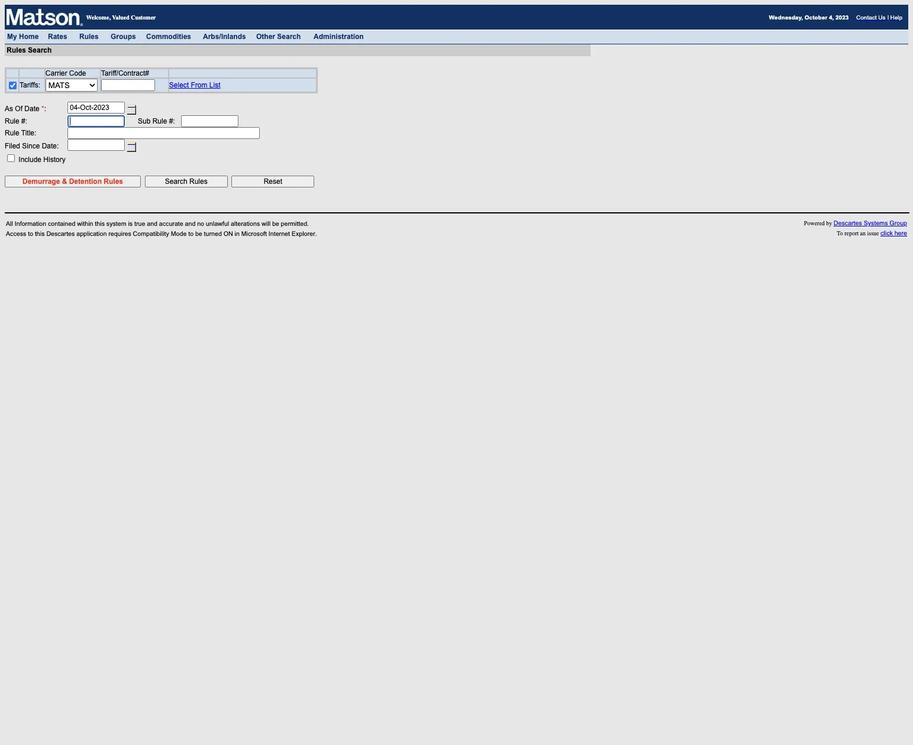 Task type: describe. For each thing, give the bounding box(es) containing it.
carrier
[[45, 69, 67, 78]]

rules search
[[5, 46, 56, 54]]

descartes systems group link
[[834, 220, 907, 227]]

review definition of location groups image
[[108, 30, 144, 42]]

rule #:
[[5, 117, 27, 125]]

carrier code
[[45, 69, 86, 78]]

rule for rule #:
[[5, 117, 19, 125]]

click
[[880, 230, 893, 237]]

powered by descartes systems group
[[804, 220, 907, 227]]

true
[[134, 220, 145, 227]]

rule title:
[[5, 129, 36, 137]]

filed
[[5, 142, 20, 150]]

filed since date:
[[5, 142, 59, 150]]

mode
[[171, 230, 187, 237]]

other search
[[256, 33, 301, 41]]

2 to from the left
[[188, 230, 194, 237]]

review terms and conditions affecting bottom line rates image
[[77, 30, 108, 42]]

information
[[15, 220, 46, 227]]

system
[[106, 220, 126, 227]]

permitted.
[[281, 220, 309, 227]]

0 horizontal spatial be
[[195, 230, 202, 237]]

rates
[[48, 33, 67, 41]]

alterations
[[231, 220, 260, 227]]

administration
[[314, 33, 364, 41]]

requires
[[108, 230, 131, 237]]

valued
[[112, 13, 130, 21]]

all
[[6, 220, 13, 227]]

welcome, valued customer
[[85, 13, 156, 21]]

contained
[[48, 220, 75, 227]]

manage saved queries, quotes and personal settings image
[[5, 30, 46, 42]]

on
[[223, 230, 233, 237]]

explorer.
[[292, 230, 317, 237]]

|
[[888, 14, 889, 21]]

1 horizontal spatial be
[[272, 220, 279, 227]]

all information contained within this system is true and accurate and no unlawful alterations will be permitted.
[[6, 220, 309, 227]]

1 and from the left
[[147, 220, 157, 227]]

sub rule #:
[[138, 117, 175, 125]]

1 horizontal spatial this
[[95, 220, 105, 227]]

will
[[262, 220, 270, 227]]

accurate
[[159, 220, 183, 227]]

access to this descartes application requires compatibility mode to be turned on in microsoft internet explorer.
[[6, 230, 317, 237]]

include
[[19, 156, 41, 164]]

list
[[209, 81, 220, 89]]

select from list
[[169, 81, 220, 89]]

to
[[837, 230, 843, 237]]

tariffs:
[[20, 81, 44, 89]]

sub
[[138, 117, 151, 125]]

unlawful
[[206, 220, 229, 227]]

groups
[[111, 33, 136, 41]]

no
[[197, 220, 204, 227]]

click here link
[[880, 230, 907, 237]]

access
[[6, 230, 26, 237]]

turned
[[204, 230, 222, 237]]

tariff/contract#
[[101, 69, 149, 78]]

wednesday, october 4, 2023
[[769, 14, 850, 21]]

select from list link
[[169, 81, 220, 89]]



Task type: locate. For each thing, give the bounding box(es) containing it.
within
[[77, 220, 93, 227]]

#: right the sub
[[169, 117, 175, 125]]

application
[[76, 230, 107, 237]]

report
[[844, 230, 859, 237]]

1 horizontal spatial search
[[277, 33, 301, 41]]

1 to from the left
[[28, 230, 33, 237]]

None submit
[[5, 176, 141, 188], [145, 176, 228, 188], [5, 176, 141, 188], [145, 176, 228, 188]]

0 vertical spatial descartes
[[834, 220, 862, 227]]

us
[[878, 14, 886, 21]]

code
[[69, 69, 86, 78]]

rule down the as
[[5, 117, 19, 125]]

descartes inside powered by descartes systems group
[[834, 220, 862, 227]]

microsoft
[[241, 230, 267, 237]]

2023
[[836, 14, 849, 21]]

None checkbox
[[9, 81, 17, 89], [7, 154, 15, 162], [9, 81, 17, 89], [7, 154, 15, 162]]

*
[[41, 104, 44, 113]]

1 horizontal spatial to
[[188, 230, 194, 237]]

my home
[[7, 33, 39, 41]]

contact us | help
[[856, 14, 902, 21]]

1 horizontal spatial descartes
[[834, 220, 862, 227]]

2 #: from the left
[[169, 117, 175, 125]]

other
[[256, 33, 275, 41]]

be down the no at left top
[[195, 230, 202, 237]]

history
[[43, 156, 66, 164]]

None button
[[232, 176, 314, 188]]

0 vertical spatial search
[[277, 33, 301, 41]]

internet
[[269, 230, 290, 237]]

be
[[272, 220, 279, 227], [195, 230, 202, 237]]

as of date * :
[[5, 104, 46, 113]]

an
[[860, 230, 866, 237]]

descartes
[[834, 220, 862, 227], [46, 230, 75, 237]]

search for other
[[277, 33, 301, 41]]

this
[[95, 220, 105, 227], [35, 230, 45, 237]]

select
[[169, 81, 189, 89]]

1 horizontal spatial and
[[185, 220, 195, 227]]

date
[[24, 104, 39, 113]]

help
[[890, 14, 902, 21]]

this up application
[[95, 220, 105, 227]]

descartes up report
[[834, 220, 862, 227]]

4,
[[829, 14, 834, 21]]

is
[[128, 220, 133, 227]]

welcome,
[[86, 13, 111, 21]]

customer
[[131, 13, 156, 21]]

rules down welcome, at the top
[[79, 33, 99, 41]]

rule down 'rule #:'
[[5, 129, 19, 137]]

0 horizontal spatial this
[[35, 230, 45, 237]]

group
[[890, 220, 907, 227]]

systems
[[864, 220, 888, 227]]

to right mode
[[188, 230, 194, 237]]

0 vertical spatial rules
[[79, 33, 99, 41]]

as
[[5, 104, 13, 113]]

since
[[22, 142, 40, 150]]

0 horizontal spatial #:
[[21, 117, 27, 125]]

to down information
[[28, 230, 33, 237]]

help link
[[890, 13, 902, 21]]

1 vertical spatial search
[[28, 46, 52, 54]]

search inland/arbitrary tables image
[[201, 30, 254, 42]]

#:
[[21, 117, 27, 125], [169, 117, 175, 125]]

compatibility
[[133, 230, 169, 237]]

and left the no at left top
[[185, 220, 195, 227]]

rule
[[5, 117, 19, 125], [152, 117, 167, 125], [5, 129, 19, 137]]

wednesday,
[[769, 14, 803, 21]]

rules
[[79, 33, 99, 41], [7, 46, 26, 54]]

None text field
[[101, 79, 155, 91]]

from
[[191, 81, 207, 89]]

and up 'compatibility'
[[147, 220, 157, 227]]

2 and from the left
[[185, 220, 195, 227]]

home
[[19, 33, 39, 41]]

1 vertical spatial descartes
[[46, 230, 75, 237]]

search down home
[[28, 46, 52, 54]]

to report an issue click here
[[837, 230, 907, 237]]

powered
[[804, 220, 825, 227]]

of
[[15, 104, 22, 113]]

in
[[235, 230, 240, 237]]

1 horizontal spatial #:
[[169, 117, 175, 125]]

rules down my
[[7, 46, 26, 54]]

search tariff and contract rate data image
[[46, 30, 77, 42]]

issue
[[867, 230, 879, 237]]

:
[[44, 104, 46, 113]]

0 horizontal spatial to
[[28, 230, 33, 237]]

0 horizontal spatial and
[[147, 220, 157, 227]]

include                 history
[[17, 156, 66, 164]]

search
[[277, 33, 301, 41], [28, 46, 52, 54]]

contact
[[856, 14, 877, 21]]

october
[[805, 14, 827, 21]]

1 vertical spatial this
[[35, 230, 45, 237]]

rule right the sub
[[152, 117, 167, 125]]

0 vertical spatial this
[[95, 220, 105, 227]]

date:
[[42, 142, 59, 150]]

my
[[7, 33, 17, 41]]

1 #: from the left
[[21, 117, 27, 125]]

here
[[894, 230, 907, 237]]

rules for rules
[[79, 33, 99, 41]]

0 horizontal spatial rules
[[7, 46, 26, 54]]

#: up rule title:
[[21, 117, 27, 125]]

0 vertical spatial be
[[272, 220, 279, 227]]

1 horizontal spatial rules
[[79, 33, 99, 41]]

0 horizontal spatial descartes
[[46, 230, 75, 237]]

title:
[[21, 129, 36, 137]]

search right other
[[277, 33, 301, 41]]

descartes down the contained
[[46, 230, 75, 237]]

be right the will in the top left of the page
[[272, 220, 279, 227]]

None field
[[67, 102, 125, 114], [67, 115, 125, 127], [181, 115, 238, 127], [67, 127, 260, 139], [67, 139, 125, 151], [67, 102, 125, 114], [67, 115, 125, 127], [181, 115, 238, 127], [67, 127, 260, 139], [67, 139, 125, 151]]

0 horizontal spatial search
[[28, 46, 52, 54]]

this down information
[[35, 230, 45, 237]]

contact us link
[[856, 13, 886, 21]]

and
[[147, 220, 157, 227], [185, 220, 195, 227]]

to
[[28, 230, 33, 237], [188, 230, 194, 237]]

rule for rule title:
[[5, 129, 19, 137]]

by
[[826, 220, 832, 227]]

1 vertical spatial rules
[[7, 46, 26, 54]]

drill down by commodity description image
[[144, 30, 201, 42]]

search for rules
[[28, 46, 52, 54]]

1 vertical spatial be
[[195, 230, 202, 237]]

commodities
[[146, 33, 191, 41]]

rules for rules search
[[7, 46, 26, 54]]

arbs/inlands
[[203, 33, 246, 41]]



Task type: vqa. For each thing, say whether or not it's contained in the screenshot.
manage saved queries, quotes and personal settings image
yes



